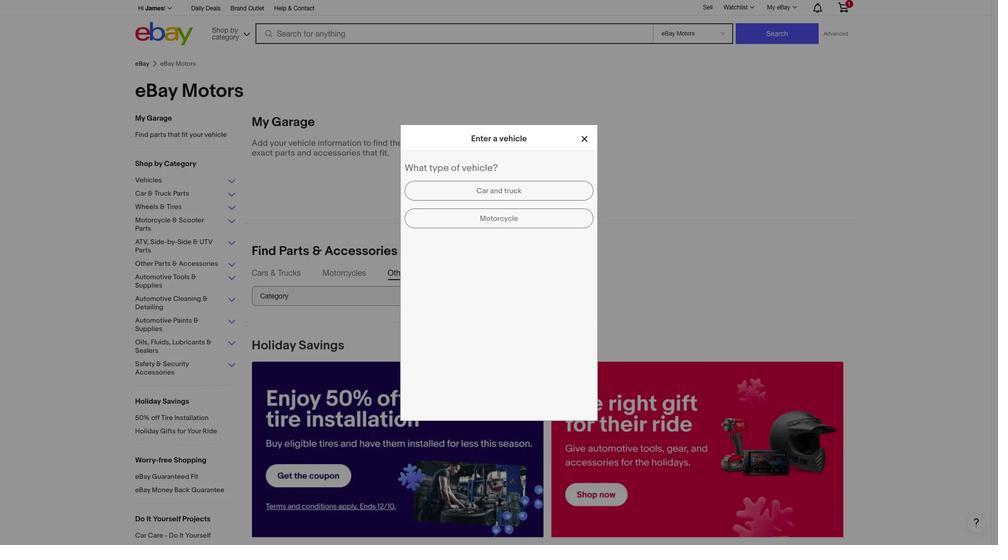 Task type: describe. For each thing, give the bounding box(es) containing it.
savings for category
[[163, 397, 189, 406]]

vehicle?
[[462, 162, 498, 174]]

0 horizontal spatial my
[[135, 114, 145, 123]]

shop by category
[[135, 159, 196, 169]]

50%
[[135, 414, 150, 422]]

2 horizontal spatial &
[[312, 244, 322, 259]]

fit
[[182, 130, 188, 139]]

to
[[364, 138, 371, 148]]

guaranteed
[[152, 472, 189, 481]]

shopping
[[174, 456, 206, 465]]

vehicle for enter a vehicle
[[499, 134, 527, 144]]

find parts that fit your vehicle
[[135, 130, 227, 139]]

for
[[177, 427, 186, 435]]

a for enter
[[493, 134, 498, 144]]

car and truck button
[[405, 181, 594, 201]]

parts
[[279, 244, 309, 259]]

car care - do it yourself
[[135, 531, 211, 540]]

tab list containing cars & trucks
[[252, 267, 848, 278]]

contact
[[294, 5, 315, 12]]

enjoy 50% off tire installation image
[[252, 362, 544, 537]]

worry-free shopping
[[135, 456, 206, 465]]

installation
[[174, 414, 209, 422]]

holiday inside 50% off tire installation holiday gifts for your ride
[[135, 427, 159, 435]]

add for add a vehicle
[[479, 190, 495, 200]]

car for car and truck
[[477, 186, 489, 195]]

my inside "account" navigation
[[767, 4, 775, 11]]

brand outlet link
[[231, 3, 264, 14]]

0 horizontal spatial do
[[135, 515, 145, 524]]

help, opens dialogs image
[[972, 518, 982, 528]]

brand
[[231, 5, 247, 12]]

add for add your vehicle information to find the exact parts and accessories that fit.
[[252, 138, 268, 148]]

holiday savings for by
[[135, 397, 189, 406]]

deals
[[206, 5, 221, 12]]

help
[[274, 5, 287, 12]]

accessories
[[313, 148, 361, 158]]

motorcycles
[[323, 268, 366, 277]]

motors
[[182, 80, 244, 103]]

my ebay
[[767, 4, 791, 11]]

0 horizontal spatial my garage
[[135, 114, 172, 123]]

by
[[154, 159, 162, 169]]

advanced link
[[819, 24, 853, 43]]

ebay for ebay
[[135, 60, 149, 68]]

sell
[[703, 4, 713, 11]]

tire
[[161, 414, 173, 422]]

add a vehicle
[[479, 190, 531, 200]]

1 horizontal spatial garage
[[272, 115, 315, 130]]

ebay link
[[135, 60, 149, 68]]

and inside button
[[490, 186, 503, 195]]

that inside add your vehicle information to find the exact parts and accessories that fit.
[[363, 148, 378, 158]]

help & contact
[[274, 5, 315, 12]]

fit
[[191, 472, 198, 481]]

other vehicles
[[388, 268, 439, 277]]

ebay guaranteed fit ebay money back guarantee
[[135, 472, 224, 494]]

-
[[165, 531, 167, 540]]

your shopping cart contains 1 item image
[[837, 2, 849, 12]]

help & contact link
[[274, 3, 315, 14]]

care
[[148, 531, 163, 540]]

enter
[[471, 134, 491, 144]]

car care - do it yourself link
[[135, 531, 236, 541]]

back
[[174, 486, 190, 494]]

watchlist
[[724, 4, 748, 11]]

shop
[[135, 159, 153, 169]]

gifts
[[160, 427, 176, 435]]

car and truck
[[477, 186, 522, 195]]

ebay for ebay guaranteed fit ebay money back guarantee
[[135, 472, 150, 481]]

guarantee
[[191, 486, 224, 494]]

the
[[390, 138, 402, 148]]

my ebay link
[[762, 1, 801, 13]]

what type of vehicle? document
[[401, 125, 598, 446]]

fit.
[[380, 148, 390, 158]]



Task type: vqa. For each thing, say whether or not it's contained in the screenshot.
Enter your search keyword text field at the left top
no



Task type: locate. For each thing, give the bounding box(es) containing it.
savings
[[299, 338, 344, 353], [163, 397, 189, 406]]

what type of vehicle?
[[405, 162, 498, 174]]

2 vertical spatial holiday
[[135, 427, 159, 435]]

your inside add your vehicle information to find the exact parts and accessories that fit.
[[270, 138, 286, 148]]

&
[[288, 5, 292, 12], [312, 244, 322, 259], [271, 268, 276, 277]]

1 vertical spatial car
[[135, 531, 146, 540]]

1 horizontal spatial &
[[288, 5, 292, 12]]

a right enter
[[493, 134, 498, 144]]

vehicle inside banner
[[499, 134, 527, 144]]

my garage
[[135, 114, 172, 123], [252, 115, 315, 130]]

and left accessories on the top left of the page
[[297, 148, 312, 158]]

find for find parts that fit your vehicle
[[135, 130, 148, 139]]

holiday for find
[[252, 338, 296, 353]]

2 horizontal spatial my
[[767, 4, 775, 11]]

1 horizontal spatial find
[[252, 244, 276, 259]]

add inside button
[[479, 190, 495, 200]]

What are you looking for? text field
[[421, 286, 513, 306]]

0 horizontal spatial that
[[168, 130, 180, 139]]

of
[[451, 162, 460, 174]]

1 vertical spatial parts
[[275, 148, 295, 158]]

0 vertical spatial &
[[288, 5, 292, 12]]

1 vertical spatial holiday
[[135, 397, 161, 406]]

add a vehicle image
[[479, 136, 531, 188]]

holiday
[[252, 338, 296, 353], [135, 397, 161, 406], [135, 427, 159, 435]]

& right "help"
[[288, 5, 292, 12]]

a for add
[[497, 190, 501, 200]]

holiday savings
[[252, 338, 344, 353], [135, 397, 189, 406]]

0 vertical spatial parts
[[150, 130, 166, 139]]

find up the cars
[[252, 244, 276, 259]]

& for contact
[[288, 5, 292, 12]]

1 vertical spatial yourself
[[185, 531, 211, 540]]

vehicle
[[205, 130, 227, 139], [499, 134, 527, 144], [288, 138, 316, 148], [503, 190, 531, 200]]

car
[[477, 186, 489, 195], [135, 531, 146, 540]]

car for car care - do it yourself
[[135, 531, 146, 540]]

car down vehicle?
[[477, 186, 489, 195]]

1 vertical spatial &
[[312, 244, 322, 259]]

and
[[297, 148, 312, 158], [490, 186, 503, 195]]

& right the cars
[[271, 268, 276, 277]]

that left fit at the left top of the page
[[168, 130, 180, 139]]

that left fit.
[[363, 148, 378, 158]]

tab list
[[252, 267, 848, 278]]

savings for &
[[299, 338, 344, 353]]

add
[[252, 138, 268, 148], [479, 190, 495, 200]]

0 vertical spatial add
[[252, 138, 268, 148]]

1 horizontal spatial that
[[363, 148, 378, 158]]

1 horizontal spatial parts
[[275, 148, 295, 158]]

None text field
[[552, 362, 844, 538]]

& inside "account" navigation
[[288, 5, 292, 12]]

worry-
[[135, 456, 159, 465]]

ride
[[203, 427, 217, 435]]

ebay money back guarantee link
[[135, 486, 236, 495]]

do up the car care - do it yourself
[[135, 515, 145, 524]]

0 horizontal spatial savings
[[163, 397, 189, 406]]

yourself inside "link"
[[185, 531, 211, 540]]

1 horizontal spatial savings
[[299, 338, 344, 353]]

1 horizontal spatial holiday savings
[[252, 338, 344, 353]]

information
[[318, 138, 362, 148]]

1 vertical spatial that
[[363, 148, 378, 158]]

car inside "link"
[[135, 531, 146, 540]]

0 vertical spatial holiday savings
[[252, 338, 344, 353]]

garage
[[147, 114, 172, 123], [272, 115, 315, 130]]

1 vertical spatial find
[[252, 244, 276, 259]]

category
[[164, 159, 196, 169]]

1 horizontal spatial add
[[479, 190, 495, 200]]

find parts that fit your vehicle link
[[135, 130, 236, 140]]

truck
[[504, 186, 522, 195]]

0 horizontal spatial add
[[252, 138, 268, 148]]

garage up find parts that fit your vehicle
[[147, 114, 172, 123]]

add your vehicle information to find the exact parts and accessories that fit.
[[252, 138, 402, 158]]

banner
[[135, 0, 856, 48]]

ebay inside my ebay link
[[777, 4, 791, 11]]

off
[[151, 414, 160, 422]]

0 vertical spatial a
[[493, 134, 498, 144]]

parts
[[150, 130, 166, 139], [275, 148, 295, 158]]

yourself
[[153, 515, 181, 524], [185, 531, 211, 540]]

parts left fit at the left top of the page
[[150, 130, 166, 139]]

account navigation
[[135, 0, 856, 15]]

ebay for ebay motors
[[135, 80, 178, 103]]

accessories
[[325, 244, 398, 259]]

1 horizontal spatial it
[[180, 531, 184, 540]]

1 horizontal spatial yourself
[[185, 531, 211, 540]]

0 vertical spatial holiday
[[252, 338, 296, 353]]

find
[[135, 130, 148, 139], [252, 244, 276, 259]]

my
[[767, 4, 775, 11], [135, 114, 145, 123], [252, 115, 269, 130]]

0 vertical spatial that
[[168, 130, 180, 139]]

ebay
[[777, 4, 791, 11], [135, 60, 149, 68], [135, 80, 178, 103], [135, 472, 150, 481], [135, 486, 150, 494]]

it inside "link"
[[180, 531, 184, 540]]

& for trucks
[[271, 268, 276, 277]]

daily
[[191, 5, 204, 12]]

find
[[373, 138, 388, 148]]

advanced
[[824, 31, 848, 37]]

None submit
[[736, 23, 819, 44]]

vehicle for add a vehicle
[[503, 190, 531, 200]]

watchlist link
[[718, 1, 759, 13]]

1 vertical spatial it
[[180, 531, 184, 540]]

enter a vehicle
[[471, 134, 527, 144]]

my up find parts that fit your vehicle
[[135, 114, 145, 123]]

a inside banner
[[493, 134, 498, 144]]

1 vertical spatial a
[[497, 190, 501, 200]]

1 vertical spatial holiday savings
[[135, 397, 189, 406]]

motorcycle button
[[405, 208, 594, 228]]

0 vertical spatial do
[[135, 515, 145, 524]]

my garage up exact
[[252, 115, 315, 130]]

1 horizontal spatial my garage
[[252, 115, 315, 130]]

your
[[187, 427, 201, 435]]

add inside add your vehicle information to find the exact parts and accessories that fit.
[[252, 138, 268, 148]]

it
[[147, 515, 151, 524], [180, 531, 184, 540]]

and inside add your vehicle information to find the exact parts and accessories that fit.
[[297, 148, 312, 158]]

car left care
[[135, 531, 146, 540]]

1 horizontal spatial do
[[169, 531, 178, 540]]

do right the -
[[169, 531, 178, 540]]

the right gift for their ride image
[[552, 362, 844, 537]]

0 vertical spatial car
[[477, 186, 489, 195]]

0 horizontal spatial garage
[[147, 114, 172, 123]]

0 horizontal spatial holiday savings
[[135, 397, 189, 406]]

do
[[135, 515, 145, 524], [169, 531, 178, 540]]

0 vertical spatial it
[[147, 515, 151, 524]]

1 vertical spatial add
[[479, 190, 495, 200]]

0 horizontal spatial car
[[135, 531, 146, 540]]

it up care
[[147, 515, 151, 524]]

0 vertical spatial yourself
[[153, 515, 181, 524]]

other
[[388, 268, 408, 277]]

ebay motors
[[135, 80, 244, 103]]

0 horizontal spatial and
[[297, 148, 312, 158]]

a left truck
[[497, 190, 501, 200]]

it right the -
[[180, 531, 184, 540]]

1 vertical spatial savings
[[163, 397, 189, 406]]

brand outlet
[[231, 5, 264, 12]]

parts right exact
[[275, 148, 295, 158]]

vehicle inside button
[[503, 190, 531, 200]]

50% off tire installation holiday gifts for your ride
[[135, 414, 217, 435]]

find up shop
[[135, 130, 148, 139]]

and left truck
[[490, 186, 503, 195]]

holiday gifts for your ride link
[[135, 427, 236, 436]]

50% off tire installation link
[[135, 414, 236, 423]]

0 horizontal spatial &
[[271, 268, 276, 277]]

1 vertical spatial and
[[490, 186, 503, 195]]

vehicle for add your vehicle information to find the exact parts and accessories that fit.
[[288, 138, 316, 148]]

my up exact
[[252, 115, 269, 130]]

0 horizontal spatial parts
[[150, 130, 166, 139]]

projects
[[182, 515, 211, 524]]

what
[[405, 162, 427, 174]]

outlet
[[248, 5, 264, 12]]

vehicle inside add your vehicle information to find the exact parts and accessories that fit.
[[288, 138, 316, 148]]

vehicles
[[410, 268, 439, 277]]

trucks
[[278, 268, 301, 277]]

free
[[159, 456, 172, 465]]

0 horizontal spatial yourself
[[153, 515, 181, 524]]

find parts & accessories
[[252, 244, 398, 259]]

0 vertical spatial find
[[135, 130, 148, 139]]

do inside "link"
[[169, 531, 178, 540]]

exact
[[252, 148, 273, 158]]

daily deals link
[[191, 3, 221, 14]]

holiday for shop
[[135, 397, 161, 406]]

parts inside add your vehicle information to find the exact parts and accessories that fit.
[[275, 148, 295, 158]]

your
[[190, 130, 203, 139], [270, 138, 286, 148]]

holiday savings for parts
[[252, 338, 344, 353]]

cars
[[252, 268, 268, 277]]

a
[[493, 134, 498, 144], [497, 190, 501, 200]]

0 vertical spatial and
[[297, 148, 312, 158]]

1 vertical spatial do
[[169, 531, 178, 540]]

sell link
[[699, 4, 717, 11]]

1 horizontal spatial car
[[477, 186, 489, 195]]

1 horizontal spatial your
[[270, 138, 286, 148]]

a inside button
[[497, 190, 501, 200]]

1 horizontal spatial my
[[252, 115, 269, 130]]

that
[[168, 130, 180, 139], [363, 148, 378, 158]]

enter a vehicle banner
[[401, 125, 598, 152]]

banner containing sell
[[135, 0, 856, 48]]

type
[[429, 162, 449, 174]]

money
[[152, 486, 173, 494]]

0 horizontal spatial your
[[190, 130, 203, 139]]

& right the parts
[[312, 244, 322, 259]]

garage up add your vehicle information to find the exact parts and accessories that fit.
[[272, 115, 315, 130]]

None text field
[[252, 362, 544, 538]]

ebay guaranteed fit link
[[135, 472, 236, 482]]

my garage up find parts that fit your vehicle
[[135, 114, 172, 123]]

my right watchlist link
[[767, 4, 775, 11]]

find for find parts & accessories
[[252, 244, 276, 259]]

motorcycle
[[480, 214, 518, 223]]

daily deals
[[191, 5, 221, 12]]

add a vehicle button
[[443, 125, 566, 214]]

cars & trucks
[[252, 268, 301, 277]]

yourself up the -
[[153, 515, 181, 524]]

2 vertical spatial &
[[271, 268, 276, 277]]

0 vertical spatial savings
[[299, 338, 344, 353]]

0 horizontal spatial it
[[147, 515, 151, 524]]

car inside button
[[477, 186, 489, 195]]

do it yourself projects
[[135, 515, 211, 524]]

yourself down projects
[[185, 531, 211, 540]]

1 horizontal spatial and
[[490, 186, 503, 195]]

0 horizontal spatial find
[[135, 130, 148, 139]]



